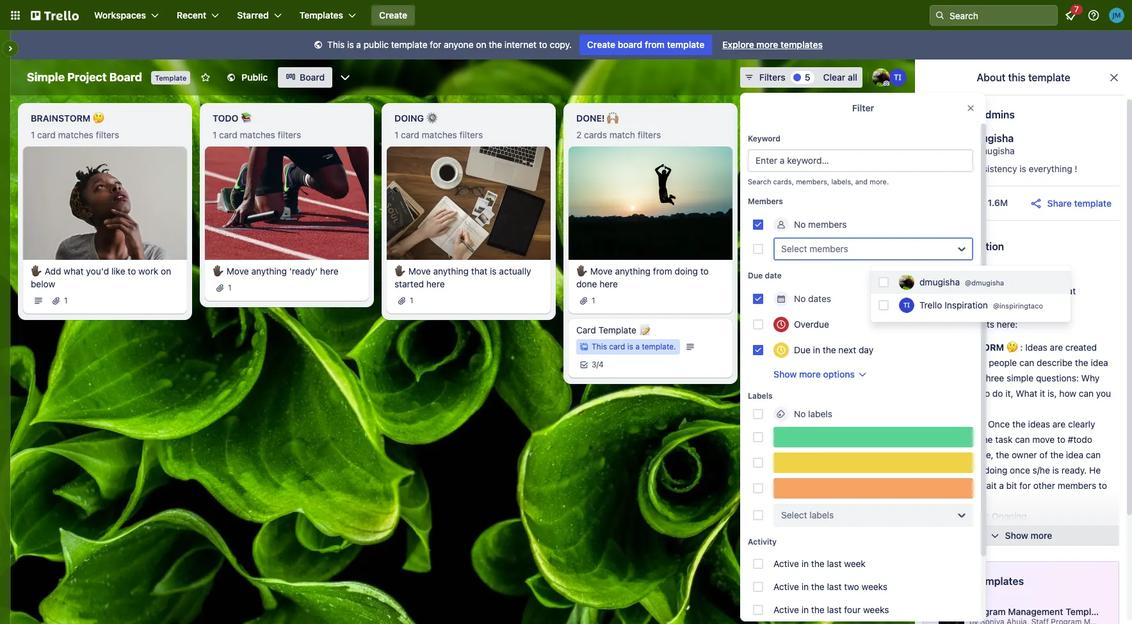 Task type: locate. For each thing, give the bounding box(es) containing it.
0 horizontal spatial simple
[[27, 70, 65, 84]]

matches down the brainstorm 🤔 "text box" at the left of page
[[58, 129, 93, 140]]

1 ✋🏿 from the left
[[31, 266, 42, 277]]

1 vertical spatial board
[[959, 265, 983, 276]]

card inside todo 📚 1 card matches filters
[[219, 129, 238, 140]]

0 horizontal spatial board
[[618, 39, 643, 50]]

0 horizontal spatial done!
[[577, 113, 605, 124]]

0 vertical spatial select
[[782, 243, 808, 254]]

:
[[1021, 342, 1023, 353], [983, 419, 986, 430], [987, 511, 990, 522], [986, 527, 989, 537]]

day
[[859, 345, 874, 356]]

dates
[[809, 293, 831, 304]]

color: green, title: none element
[[774, 427, 974, 448]]

filters inside done! 🙌🏽 2 cards match filters
[[638, 129, 661, 140]]

filters inside doing ⚙️ 1 card matches filters
[[460, 129, 483, 140]]

what
[[64, 266, 84, 277]]

dmugisha (dmugisha) image right all
[[872, 69, 890, 86]]

board
[[109, 70, 142, 84], [300, 72, 325, 83], [949, 109, 977, 120]]

1 vertical spatial done!
[[944, 527, 973, 537]]

1 inside brainstorm 🤔 1 card matches filters
[[31, 129, 35, 140]]

done! down join.
[[944, 527, 973, 537]]

✋🏿 inside ✋🏿 add what you'd like to work on below
[[31, 266, 42, 277]]

2 filters from the left
[[278, 129, 301, 140]]

it.
[[957, 404, 964, 414]]

1 vertical spatial move
[[944, 465, 966, 476]]

dmugisha (dmugisha) image
[[872, 69, 890, 86], [927, 133, 959, 165]]

1 horizontal spatial board
[[959, 265, 983, 276]]

four
[[844, 605, 861, 616]]

1 vertical spatial no
[[794, 293, 806, 304]]

on right 'anyone'
[[476, 39, 487, 50]]

lists
[[978, 319, 995, 330]]

done! inside doing ⚙️ : ongoing done! 🙌🏽 : finished
[[944, 527, 973, 537]]

tasks.
[[1006, 299, 1030, 309]]

share template button
[[1030, 197, 1112, 210]]

0 vertical spatial 4
[[970, 319, 976, 330]]

explore more templates
[[723, 39, 823, 50]]

back to home image
[[31, 5, 79, 26]]

1 vertical spatial weeks
[[864, 605, 889, 616]]

DOING ⚙️ text field
[[387, 108, 551, 129]]

2 matches from the left
[[240, 129, 275, 140]]

wait
[[980, 480, 997, 491]]

1 vertical spatial brainstorm
[[944, 342, 1005, 353]]

board inside board link
[[300, 72, 325, 83]]

📚 for todo 📚
[[972, 419, 983, 430]]

0 horizontal spatial board
[[109, 70, 142, 84]]

ideas
[[1026, 342, 1048, 353]]

here,
[[972, 450, 994, 461]]

2 horizontal spatial board
[[949, 109, 977, 120]]

#todo
[[1068, 434, 1093, 445]]

more inside button
[[799, 369, 821, 380]]

1 horizontal spatial ideas
[[1029, 419, 1051, 430]]

simple board to start on a project.
[[928, 265, 1069, 276]]

3 move from the left
[[590, 266, 613, 277]]

due for due in the next day
[[794, 345, 811, 356]]

3 last from the top
[[827, 605, 842, 616]]

more for templates
[[757, 39, 779, 50]]

2 vertical spatial no
[[794, 409, 806, 420]]

why
[[1082, 373, 1100, 384]]

no
[[794, 219, 806, 230], [794, 293, 806, 304], [794, 409, 806, 420]]

public button
[[219, 67, 276, 88]]

1 no from the top
[[794, 219, 806, 230]]

⚙️
[[426, 113, 438, 124], [976, 511, 987, 522]]

template right the this
[[1029, 72, 1071, 83]]

3 filters from the left
[[460, 129, 483, 140]]

card down public button
[[219, 129, 238, 140]]

brainstorm down board name text field
[[31, 113, 90, 124]]

🤔 up the people
[[1007, 342, 1018, 353]]

simple left project
[[27, 70, 65, 84]]

3 matches from the left
[[422, 129, 457, 140]]

here right "started"
[[427, 278, 445, 289]]

0 vertical spatial create
[[379, 10, 408, 20]]

the right once at the bottom
[[1013, 419, 1026, 430]]

idea up ready.
[[1066, 450, 1084, 461]]

this card is a template.
[[592, 342, 676, 351]]

0 horizontal spatial dmugisha (dmugisha) image
[[872, 69, 890, 86]]

1 move from the left
[[227, 266, 249, 277]]

DONE! 🙌🏽 text field
[[569, 108, 733, 129]]

is left 'actually'
[[490, 266, 497, 277]]

templates inside explore more templates link
[[781, 39, 823, 50]]

⚙️ inside doing ⚙️ 1 card matches filters
[[426, 113, 438, 124]]

that left 'actually'
[[471, 266, 488, 277]]

move
[[1033, 434, 1055, 445], [944, 465, 966, 476]]

🙌🏽 left "finished"
[[975, 527, 986, 537]]

doing for doing ⚙️ : ongoing done! 🙌🏽 : finished
[[944, 511, 973, 522]]

1 vertical spatial 📚
[[972, 419, 983, 430]]

owner
[[1012, 450, 1037, 461]]

4 ✋🏿 from the left
[[577, 266, 588, 277]]

active down active in the last two weeks on the bottom right
[[774, 605, 799, 616]]

open information menu image
[[1088, 9, 1101, 22]]

2 horizontal spatial anything
[[615, 266, 651, 277]]

activity
[[748, 537, 777, 547]]

1 vertical spatial simple
[[928, 265, 956, 276]]

idea
[[1091, 357, 1109, 368], [1066, 450, 1084, 461]]

filters inside brainstorm 🤔 1 card matches filters
[[96, 129, 119, 140]]

1 horizontal spatial 📚
[[972, 419, 983, 430]]

1 vertical spatial from
[[653, 266, 673, 277]]

2 last from the top
[[827, 582, 842, 593]]

due for due date
[[748, 271, 763, 281]]

anything inside the ✋🏿 move anything from doing to done here
[[615, 266, 651, 277]]

from
[[645, 39, 665, 50], [653, 266, 673, 277]]

you
[[944, 388, 959, 399], [1097, 388, 1112, 399]]

todo down public button
[[213, 113, 239, 124]]

select for select members
[[782, 243, 808, 254]]

2 no from the top
[[794, 293, 806, 304]]

doing inside doing ⚙️ : ongoing done! 🙌🏽 : finished
[[944, 511, 973, 522]]

simple for simple board to start on a project.
[[928, 265, 956, 276]]

: left ongoing
[[987, 511, 990, 522]]

1 horizontal spatial 4
[[970, 319, 976, 330]]

can up owner
[[1015, 434, 1030, 445]]

to right like
[[128, 266, 136, 277]]

0 vertical spatial for
[[430, 39, 442, 50]]

dmugisha up 'represent'
[[920, 276, 960, 287]]

more right "finished"
[[1031, 530, 1053, 541]]

dmugisha @dmugisha up inspiration
[[920, 276, 1005, 287]]

✋🏿 inside the ✋🏿 move anything from doing to done here
[[577, 266, 588, 277]]

2 vertical spatial active
[[774, 605, 799, 616]]

here right 'ready'
[[320, 266, 339, 277]]

🙌🏽 inside done! 🙌🏽 2 cards match filters
[[607, 113, 619, 124]]

3 ✋🏿 from the left
[[395, 266, 406, 277]]

1 filters from the left
[[96, 129, 119, 140]]

matches inside brainstorm 🤔 1 card matches filters
[[58, 129, 93, 140]]

dmugisha down 'admins'
[[967, 133, 1014, 144]]

can up inspiration
[[965, 286, 980, 297]]

template inside button
[[1075, 198, 1112, 209]]

active down active in the last week
[[774, 582, 799, 593]]

anything inside ✋🏿 move anything that is actually started here
[[433, 266, 469, 277]]

show inside show more button
[[1005, 530, 1029, 541]]

1 vertical spatial idea
[[1066, 450, 1084, 461]]

1 horizontal spatial matches
[[240, 129, 275, 140]]

here for ✋🏿 move anything that is actually started here
[[427, 278, 445, 289]]

add
[[45, 266, 61, 277]]

a left public
[[356, 39, 361, 50]]

🤔 inside brainstorm 🤔 1 card matches filters
[[93, 113, 104, 124]]

last
[[827, 559, 842, 569], [827, 582, 842, 593], [827, 605, 842, 616]]

that inside ✋🏿 move anything that is actually started here
[[471, 266, 488, 277]]

📚
[[241, 113, 252, 124], [972, 419, 983, 430]]

1 select from the top
[[782, 243, 808, 254]]

inspiration
[[945, 299, 988, 310]]

1 vertical spatial 🤔
[[1007, 342, 1018, 353]]

1 horizontal spatial here
[[427, 278, 445, 289]]

0 horizontal spatial doing
[[395, 113, 424, 124]]

select up active in the last week
[[782, 510, 808, 521]]

filters down the brainstorm 🤔 "text box" at the left of page
[[96, 129, 119, 140]]

4 right 3
[[599, 360, 604, 369]]

card inside brainstorm 🤔 1 card matches filters
[[37, 129, 56, 140]]

simple inside board name text field
[[27, 70, 65, 84]]

create inside button
[[379, 10, 408, 20]]

a left bit
[[999, 480, 1004, 491]]

1 horizontal spatial template
[[599, 325, 637, 335]]

board down sm 'image'
[[300, 72, 325, 83]]

labels for select labels
[[810, 510, 834, 521]]

1 vertical spatial todo
[[944, 419, 970, 430]]

active for active in the last four weeks
[[774, 605, 799, 616]]

is right 's/he'
[[1053, 465, 1060, 476]]

2 anything from the left
[[433, 266, 469, 277]]

match
[[610, 129, 635, 140]]

2 select from the top
[[782, 510, 808, 521]]

about
[[977, 72, 1006, 83]]

labels
[[809, 409, 833, 420], [810, 510, 834, 521]]

0 horizontal spatial do
[[944, 404, 954, 414]]

last left four
[[827, 605, 842, 616]]

2 active from the top
[[774, 582, 799, 593]]

⚙️ inside doing ⚙️ : ongoing done! 🙌🏽 : finished
[[976, 511, 987, 522]]

✋🏿 add what you'd like to work on below
[[31, 266, 171, 289]]

0 horizontal spatial todo
[[213, 113, 239, 124]]

card down the brainstorm 🤔 "text box" at the left of page
[[37, 129, 56, 140]]

@dmugisha down dmugisha link
[[967, 145, 1015, 156]]

1 horizontal spatial board
[[300, 72, 325, 83]]

0 horizontal spatial ideas
[[970, 299, 992, 309]]

this for this is a public template for anyone on the internet to copy.
[[327, 39, 345, 50]]

1 vertical spatial templates
[[976, 576, 1024, 587]]

2 move from the left
[[409, 266, 431, 277]]

filters down doing ⚙️ text box
[[460, 129, 483, 140]]

to down he at the right bottom
[[1099, 480, 1107, 491]]

📝
[[639, 325, 651, 335]]

0 horizontal spatial due
[[748, 271, 763, 281]]

can up he at the right bottom
[[1086, 450, 1101, 461]]

no left dates
[[794, 293, 806, 304]]

here right done
[[600, 278, 618, 289]]

work
[[138, 266, 158, 277]]

0 horizontal spatial you
[[944, 388, 959, 399]]

are inside : ideas are created here. here people can describe the idea following three simple questions: why you wish to do it, what it is, how can you do it.
[[1050, 342, 1063, 353]]

0 horizontal spatial dmugisha
[[920, 276, 960, 287]]

1 vertical spatial 4
[[599, 360, 604, 369]]

no for no labels
[[794, 409, 806, 420]]

: left once at the bottom
[[983, 419, 986, 430]]

✋🏿 add what you'd like to work on below link
[[31, 265, 179, 291]]

card for todo 📚 1 card matches filters
[[219, 129, 238, 140]]

to left start
[[985, 265, 993, 276]]

1 vertical spatial this
[[592, 342, 607, 351]]

2 ✋🏿 from the left
[[213, 266, 224, 277]]

0 vertical spatial 🙌🏽
[[607, 113, 619, 124]]

1 matches from the left
[[58, 129, 93, 140]]

ideas inside each list can hold items (cards) that represent ideas or tasks.
[[970, 299, 992, 309]]

you down why
[[1097, 388, 1112, 399]]

1 horizontal spatial dmugisha (dmugisha) image
[[927, 133, 959, 165]]

create
[[379, 10, 408, 20], [587, 39, 616, 50]]

filters down done! 🙌🏽 text box
[[638, 129, 661, 140]]

1 vertical spatial doing
[[944, 511, 973, 522]]

more right the explore
[[757, 39, 779, 50]]

1 vertical spatial template
[[599, 325, 637, 335]]

0 vertical spatial that
[[471, 266, 488, 277]]

2 horizontal spatial matches
[[422, 129, 457, 140]]

templates up program
[[976, 576, 1024, 587]]

@dmugisha
[[967, 145, 1015, 156], [965, 278, 1005, 287]]

finished
[[991, 527, 1026, 537]]

matches inside doing ⚙️ 1 card matches filters
[[422, 129, 457, 140]]

1 horizontal spatial 🤔
[[1007, 342, 1018, 353]]

filters down todo 📚 text field on the top
[[278, 129, 301, 140]]

4 left lists
[[970, 319, 976, 330]]

here inside the ✋🏿 move anything from doing to done here
[[600, 278, 618, 289]]

0 horizontal spatial move
[[227, 266, 249, 277]]

TODO 📚 text field
[[205, 108, 369, 129]]

1 horizontal spatial brainstorm
[[944, 342, 1005, 353]]

template left the explore
[[667, 39, 705, 50]]

in down active in the last two weeks on the bottom right
[[802, 605, 809, 616]]

list
[[951, 286, 963, 297]]

members down ready.
[[1058, 480, 1097, 491]]

can
[[965, 286, 980, 297], [1020, 357, 1035, 368], [1079, 388, 1094, 399], [1015, 434, 1030, 445], [1086, 450, 1101, 461], [944, 480, 958, 491]]

show inside show more options button
[[774, 369, 797, 380]]

0 vertical spatial 📚
[[241, 113, 252, 124]]

the up active in the last two weeks on the bottom right
[[812, 559, 825, 569]]

0 horizontal spatial 🤔
[[93, 113, 104, 124]]

📚 down public button
[[241, 113, 252, 124]]

1 vertical spatial create
[[587, 39, 616, 50]]

in for active in the last four weeks
[[802, 605, 809, 616]]

1 horizontal spatial this
[[592, 342, 607, 351]]

2 horizontal spatial template
[[1066, 607, 1105, 618]]

1 vertical spatial members
[[810, 243, 849, 254]]

trello inspiration (inspiringtaco) image
[[899, 298, 915, 313]]

brainstorm up here at right
[[944, 342, 1005, 353]]

todo for todo 📚
[[944, 419, 970, 430]]

template up "this card is a template."
[[599, 325, 637, 335]]

that
[[471, 266, 488, 277], [1060, 286, 1076, 297]]

no for no members
[[794, 219, 806, 230]]

0 vertical spatial templates
[[781, 39, 823, 50]]

create board from template link
[[580, 35, 712, 55]]

here
[[320, 266, 339, 277], [427, 278, 445, 289], [600, 278, 618, 289]]

active
[[774, 559, 799, 569], [774, 582, 799, 593], [774, 605, 799, 616]]

doing
[[395, 113, 424, 124], [944, 511, 973, 522]]

the down "created"
[[1075, 357, 1089, 368]]

are left clearly
[[1053, 419, 1066, 430]]

2 vertical spatial members
[[1058, 480, 1097, 491]]

0 horizontal spatial 📚
[[241, 113, 252, 124]]

1 last from the top
[[827, 559, 842, 569]]

more
[[757, 39, 779, 50], [799, 369, 821, 380], [1031, 530, 1053, 541]]

done! inside done! 🙌🏽 2 cards match filters
[[577, 113, 605, 124]]

done
[[577, 278, 597, 289]]

✋🏿 move anything that is actually started here
[[395, 266, 531, 289]]

1 vertical spatial select
[[782, 510, 808, 521]]

brainstorm inside brainstorm 🤔 1 card matches filters
[[31, 113, 90, 124]]

matches inside todo 📚 1 card matches filters
[[240, 129, 275, 140]]

idea inside : once the ideas are clearly defined, the task can move to #todo stage. here, the owner of the idea can move to #doing once s/he is ready. he can also wait a bit for other members to join.
[[1066, 450, 1084, 461]]

4 filters from the left
[[638, 129, 661, 140]]

done!
[[577, 113, 605, 124], [944, 527, 973, 537]]

0 vertical spatial doing
[[395, 113, 424, 124]]

select labels
[[782, 510, 834, 521]]

3 no from the top
[[794, 409, 806, 420]]

1 vertical spatial 🙌🏽
[[975, 527, 986, 537]]

active in the last week
[[774, 559, 866, 569]]

this up 3 / 4
[[592, 342, 607, 351]]

card inside doing ⚙️ 1 card matches filters
[[401, 129, 419, 140]]

0 vertical spatial from
[[645, 39, 665, 50]]

ideas down it
[[1029, 419, 1051, 430]]

on right start
[[1017, 265, 1028, 276]]

1 horizontal spatial simple
[[928, 265, 956, 276]]

the up here,
[[980, 434, 993, 445]]

move inside the ✋🏿 move anything from doing to done here
[[590, 266, 613, 277]]

1 horizontal spatial due
[[794, 345, 811, 356]]

can inside each list can hold items (cards) that represent ideas or tasks.
[[965, 286, 980, 297]]

2 vertical spatial more
[[1031, 530, 1053, 541]]

anything for that
[[433, 266, 469, 277]]

📚 inside todo 📚 1 card matches filters
[[241, 113, 252, 124]]

0 vertical spatial dmugisha
[[967, 133, 1014, 144]]

doing inside doing ⚙️ 1 card matches filters
[[395, 113, 424, 124]]

due left date
[[748, 271, 763, 281]]

template right management
[[1066, 607, 1105, 618]]

is left public
[[347, 39, 354, 50]]

2 horizontal spatial here
[[600, 278, 618, 289]]

⚙️ for done!
[[976, 511, 987, 522]]

more left options
[[799, 369, 821, 380]]

on inside ✋🏿 add what you'd like to work on below
[[161, 266, 171, 277]]

related templates
[[937, 576, 1024, 587]]

2 vertical spatial template
[[1066, 607, 1105, 618]]

show for show more
[[1005, 530, 1029, 541]]

templates button
[[292, 5, 364, 26]]

matches down todo 📚 text field on the top
[[240, 129, 275, 140]]

to inside ✋🏿 add what you'd like to work on below
[[128, 266, 136, 277]]

1 horizontal spatial 🙌🏽
[[975, 527, 986, 537]]

explore
[[723, 39, 754, 50]]

board right project
[[109, 70, 142, 84]]

move inside ✋🏿 move anything that is actually started here
[[409, 266, 431, 277]]

show more button
[[923, 526, 1120, 546]]

labels
[[748, 391, 773, 401]]

that down the project.
[[1060, 286, 1076, 297]]

0 vertical spatial idea
[[1091, 357, 1109, 368]]

1 vertical spatial due
[[794, 345, 811, 356]]

move up of
[[1033, 434, 1055, 445]]

filters inside todo 📚 1 card matches filters
[[278, 129, 301, 140]]

board left 'admins'
[[949, 109, 977, 120]]

weeks right four
[[864, 605, 889, 616]]

due
[[748, 271, 763, 281], [794, 345, 811, 356]]

2 horizontal spatial more
[[1031, 530, 1053, 541]]

🤔 down project
[[93, 113, 104, 124]]

✋🏿 for ✋🏿 add what you'd like to work on below
[[31, 266, 42, 277]]

in for active in the last two weeks
[[802, 582, 809, 593]]

template right share
[[1075, 198, 1112, 209]]

active for active in the last two weeks
[[774, 582, 799, 593]]

1 horizontal spatial for
[[1020, 480, 1031, 491]]

0 vertical spatial dmugisha (dmugisha) image
[[872, 69, 890, 86]]

matches for 📚
[[240, 129, 275, 140]]

program management template
[[970, 607, 1105, 618]]

here inside ✋🏿 move anything that is actually started here
[[427, 278, 445, 289]]

matches down doing ⚙️ text box
[[422, 129, 457, 140]]

clear
[[823, 72, 846, 83]]

0 vertical spatial template
[[155, 74, 187, 82]]

1 vertical spatial ideas
[[1029, 419, 1051, 430]]

templates up 5
[[781, 39, 823, 50]]

in for due in the next day
[[813, 345, 821, 356]]

to
[[539, 39, 548, 50], [985, 265, 993, 276], [128, 266, 136, 277], [701, 266, 709, 277], [982, 388, 990, 399], [1058, 434, 1066, 445], [968, 465, 977, 476], [1099, 480, 1107, 491]]

here for ✋🏿 move anything from doing to done here
[[600, 278, 618, 289]]

3 anything from the left
[[615, 266, 651, 277]]

a inside : once the ideas are clearly defined, the task can move to #todo stage. here, the owner of the idea can move to #doing once s/he is ready. he can also wait a bit for other members to join.
[[999, 480, 1004, 491]]

select up date
[[782, 243, 808, 254]]

on right work
[[161, 266, 171, 277]]

task
[[996, 434, 1013, 445]]

show up no labels on the right bottom
[[774, 369, 797, 380]]

active down the activity
[[774, 559, 799, 569]]

1 horizontal spatial move
[[409, 266, 431, 277]]

1 vertical spatial for
[[1020, 480, 1031, 491]]

to inside : ideas are created here. here people can describe the idea following three simple questions: why you wish to do it, what it is, how can you do it.
[[982, 388, 990, 399]]

no members
[[794, 219, 847, 230]]

in for active in the last week
[[802, 559, 809, 569]]

1 vertical spatial @dmugisha
[[965, 278, 1005, 287]]

for inside : once the ideas are clearly defined, the task can move to #todo stage. here, the owner of the idea can move to #doing once s/he is ready. he can also wait a bit for other members to join.
[[1020, 480, 1031, 491]]

are down inspiration
[[955, 319, 968, 330]]

dmugisha (dmugisha) image
[[899, 275, 915, 290]]

templates
[[781, 39, 823, 50], [976, 576, 1024, 587]]

keyword
[[748, 134, 781, 143]]

matches for 🤔
[[58, 129, 93, 140]]

1 vertical spatial that
[[1060, 286, 1076, 297]]

anything for from
[[615, 266, 651, 277]]

show down ongoing
[[1005, 530, 1029, 541]]

sm image
[[312, 39, 325, 52]]

simple for simple project board
[[27, 70, 65, 84]]

🙌🏽 inside doing ⚙️ : ongoing done! 🙌🏽 : finished
[[975, 527, 986, 537]]

1 horizontal spatial anything
[[433, 266, 469, 277]]

for right bit
[[1020, 480, 1031, 491]]

todo 📚
[[944, 419, 983, 430]]

0 vertical spatial weeks
[[862, 582, 888, 593]]

actually
[[499, 266, 531, 277]]

: inside : ideas are created here. here people can describe the idea following three simple questions: why you wish to do it, what it is, how can you do it.
[[1021, 342, 1023, 353]]

0 horizontal spatial idea
[[1066, 450, 1084, 461]]

1 anything from the left
[[251, 266, 287, 277]]

show for show more options
[[774, 369, 797, 380]]

0 vertical spatial do
[[993, 388, 1003, 399]]

1 active from the top
[[774, 559, 799, 569]]

move down stage.
[[944, 465, 966, 476]]

idea up why
[[1091, 357, 1109, 368]]

todo inside todo 📚 1 card matches filters
[[213, 113, 239, 124]]

board for board admins
[[949, 109, 977, 120]]

in down active in the last week
[[802, 582, 809, 593]]

🤔 for brainstorm 🤔 1 card matches filters
[[93, 113, 104, 124]]

2 vertical spatial last
[[827, 605, 842, 616]]

0 vertical spatial labels
[[809, 409, 833, 420]]

related
[[937, 576, 973, 587]]

4
[[970, 319, 976, 330], [599, 360, 604, 369]]

1 horizontal spatial you
[[1097, 388, 1112, 399]]

are
[[955, 319, 968, 330], [1050, 342, 1063, 353], [1053, 419, 1066, 430]]

✋🏿 inside ✋🏿 move anything that is actually started here
[[395, 266, 406, 277]]

simple
[[1007, 373, 1034, 384]]

for left 'anyone'
[[430, 39, 442, 50]]

3 active from the top
[[774, 605, 799, 616]]

no for no dates
[[794, 293, 806, 304]]

0 vertical spatial simple
[[27, 70, 65, 84]]

1 horizontal spatial doing
[[944, 511, 973, 522]]

1 horizontal spatial more
[[799, 369, 821, 380]]

do left it.
[[944, 404, 954, 414]]

simple project board
[[27, 70, 142, 84]]

🙌🏽 up the match
[[607, 113, 619, 124]]

2 you from the left
[[1097, 388, 1112, 399]]

search cards, members, labels, and more.
[[748, 177, 889, 186]]

more inside button
[[1031, 530, 1053, 541]]

weeks for active in the last two weeks
[[862, 582, 888, 593]]

simple up each
[[928, 265, 956, 276]]

that inside each list can hold items (cards) that represent ideas or tasks.
[[1060, 286, 1076, 297]]

program
[[970, 607, 1006, 618]]

✋🏿 for ✋🏿 move anything 'ready' here
[[213, 266, 224, 277]]

0 vertical spatial due
[[748, 271, 763, 281]]

active in the last two weeks
[[774, 582, 888, 593]]



Task type: vqa. For each thing, say whether or not it's contained in the screenshot.
B to the right
no



Task type: describe. For each thing, give the bounding box(es) containing it.
about this template
[[977, 72, 1071, 83]]

members,
[[796, 177, 830, 186]]

also
[[961, 480, 978, 491]]

due date
[[748, 271, 782, 281]]

!
[[1075, 163, 1078, 174]]

admins
[[980, 109, 1015, 120]]

0 horizontal spatial here
[[320, 266, 339, 277]]

card for brainstorm 🤔 1 card matches filters
[[37, 129, 56, 140]]

what
[[1016, 388, 1038, 399]]

overdue
[[794, 319, 830, 330]]

1 vertical spatial dmugisha (dmugisha) image
[[927, 133, 959, 165]]

matches for ⚙️
[[422, 129, 457, 140]]

: inside : once the ideas are clearly defined, the task can move to #todo stage. here, the owner of the idea can move to #doing once s/he is ready. he can also wait a bit for other members to join.
[[983, 419, 986, 430]]

started
[[395, 278, 424, 289]]

on for ✋🏿 add what you'd like to work on below
[[161, 266, 171, 277]]

✋🏿 move anything that is actually started here link
[[395, 265, 543, 291]]

/
[[597, 360, 599, 369]]

1 horizontal spatial do
[[993, 388, 1003, 399]]

card for doing ⚙️ 1 card matches filters
[[401, 129, 419, 140]]

color: yellow, title: none element
[[774, 453, 974, 473]]

7 notifications image
[[1063, 8, 1079, 23]]

people
[[989, 357, 1017, 368]]

this member is an admin of this board. image
[[884, 81, 890, 86]]

last for four
[[827, 605, 842, 616]]

he
[[1090, 465, 1101, 476]]

filters for brainstorm 🤔 1 card matches filters
[[96, 129, 119, 140]]

search
[[748, 177, 772, 186]]

due in the next day
[[794, 345, 874, 356]]

primary element
[[0, 0, 1133, 31]]

close popover image
[[966, 103, 976, 113]]

filters for doing ⚙️ 1 card matches filters
[[460, 129, 483, 140]]

star or unstar board image
[[201, 72, 211, 83]]

doing ⚙️ : ongoing done! 🙌🏽 : finished
[[944, 511, 1027, 537]]

to inside the ✋🏿 move anything from doing to done here
[[701, 266, 709, 277]]

last for two
[[827, 582, 842, 593]]

Enter a keyword… text field
[[748, 149, 974, 172]]

1 horizontal spatial templates
[[976, 576, 1024, 587]]

consistency is everything !
[[967, 163, 1078, 174]]

board inside board name text field
[[109, 70, 142, 84]]

management
[[1008, 607, 1064, 618]]

filters for todo 📚 1 card matches filters
[[278, 129, 301, 140]]

project.
[[1037, 265, 1069, 276]]

Board name text field
[[20, 67, 149, 88]]

is,
[[1048, 388, 1057, 399]]

the inside : ideas are created here. here people can describe the idea following three simple questions: why you wish to do it, what it is, how can you do it.
[[1075, 357, 1089, 368]]

the right of
[[1051, 450, 1064, 461]]

ready.
[[1062, 465, 1087, 476]]

and
[[856, 177, 868, 186]]

doing
[[675, 266, 698, 277]]

1.6m
[[988, 197, 1008, 208]]

idea inside : ideas are created here. here people can describe the idea following three simple questions: why you wish to do it, what it is, how can you do it.
[[1091, 357, 1109, 368]]

workspaces button
[[86, 5, 167, 26]]

clearly
[[1069, 419, 1096, 430]]

board for simple
[[959, 265, 983, 276]]

todo for todo 📚 1 card matches filters
[[213, 113, 239, 124]]

this
[[1009, 72, 1026, 83]]

5
[[805, 72, 811, 83]]

is inside : once the ideas are clearly defined, the task can move to #todo stage. here, the owner of the idea can move to #doing once s/he is ready. he can also wait a bit for other members to join.
[[1053, 465, 1060, 476]]

describe
[[1037, 357, 1073, 368]]

board for board
[[300, 72, 325, 83]]

✋🏿 for ✋🏿 move anything that is actually started here
[[395, 266, 406, 277]]

3 / 4
[[592, 360, 604, 369]]

all
[[848, 72, 858, 83]]

next
[[839, 345, 857, 356]]

labels for no labels
[[809, 409, 833, 420]]

active for active in the last week
[[774, 559, 799, 569]]

recent
[[177, 10, 206, 20]]

the down task
[[996, 450, 1010, 461]]

this for this card is a template.
[[592, 342, 607, 351]]

@inspiringtaco
[[993, 301, 1043, 310]]

card template 📝 link
[[577, 324, 725, 337]]

weeks for active in the last four weeks
[[864, 605, 889, 616]]

members for no members
[[809, 219, 847, 230]]

is inside ✋🏿 move anything that is actually started here
[[490, 266, 497, 277]]

1 inside doing ⚙️ 1 card matches filters
[[395, 129, 399, 140]]

search image
[[935, 10, 945, 20]]

create board from template
[[587, 39, 705, 50]]

here
[[967, 357, 987, 368]]

how
[[1060, 388, 1077, 399]]

to up also
[[968, 465, 977, 476]]

week
[[844, 559, 866, 569]]

options
[[823, 369, 855, 380]]

: ideas are created here. here people can describe the idea following three simple questions: why you wish to do it, what it is, how can you do it.
[[944, 342, 1112, 414]]

can up simple
[[1020, 357, 1035, 368]]

color: orange, title: none element
[[774, 479, 974, 499]]

a left the project.
[[1030, 265, 1035, 276]]

dmugisha link
[[967, 133, 1014, 144]]

cards
[[584, 129, 607, 140]]

clear all
[[823, 72, 858, 83]]

0 vertical spatial move
[[1033, 434, 1055, 445]]

anyone
[[444, 39, 474, 50]]

questions:
[[1036, 373, 1079, 384]]

this is a public template for anyone on the internet to copy.
[[327, 39, 572, 50]]

represent
[[928, 299, 968, 309]]

template right public
[[391, 39, 428, 50]]

customize views image
[[339, 71, 352, 84]]

following
[[944, 373, 981, 384]]

filters for done! 🙌🏽 2 cards match filters
[[638, 129, 661, 140]]

✋🏿 for ✋🏿 move anything from doing to done here
[[577, 266, 588, 277]]

2 horizontal spatial on
[[1017, 265, 1028, 276]]

like
[[111, 266, 125, 277]]

create for create board from template
[[587, 39, 616, 50]]

📚 for todo 📚 1 card matches filters
[[241, 113, 252, 124]]

ideas inside : once the ideas are clearly defined, the task can move to #todo stage. here, the owner of the idea can move to #doing once s/he is ready. he can also wait a bit for other members to join.
[[1029, 419, 1051, 430]]

public
[[242, 72, 268, 83]]

created
[[1066, 342, 1097, 353]]

from inside the ✋🏿 move anything from doing to done here
[[653, 266, 673, 277]]

members
[[748, 197, 783, 206]]

create button
[[372, 5, 415, 26]]

program management template link
[[937, 604, 1106, 625]]

filter
[[853, 102, 875, 113]]

stage.
[[944, 450, 969, 461]]

0 vertical spatial @dmugisha
[[967, 145, 1015, 156]]

1 vertical spatial dmugisha
[[920, 276, 960, 287]]

trello
[[920, 299, 943, 310]]

jeremy miller (jeremymiller198) image
[[1109, 8, 1125, 23]]

card
[[577, 325, 596, 335]]

4 for are
[[970, 319, 976, 330]]

move for ✋🏿 move anything from doing to done here
[[590, 266, 613, 277]]

to left #todo
[[1058, 434, 1066, 445]]

members inside : once the ideas are clearly defined, the task can move to #todo stage. here, the owner of the idea can move to #doing once s/he is ready. he can also wait a bit for other members to join.
[[1058, 480, 1097, 491]]

workspaces
[[94, 10, 146, 20]]

trello inspiration (inspiringtaco) image
[[889, 69, 907, 86]]

starred
[[237, 10, 269, 20]]

everything
[[1029, 163, 1073, 174]]

card down card template 📝
[[609, 342, 625, 351]]

here:
[[997, 319, 1018, 330]]

members for select members
[[810, 243, 849, 254]]

brainstorm 🤔 1 card matches filters
[[31, 113, 119, 140]]

1 vertical spatial do
[[944, 404, 954, 414]]

project
[[67, 70, 107, 84]]

the left the internet
[[489, 39, 502, 50]]

4 for /
[[599, 360, 604, 369]]

ongoing
[[992, 511, 1027, 522]]

is down card template 📝
[[628, 342, 634, 351]]

brainstorm 🤔
[[944, 342, 1018, 353]]

doing for doing ⚙️ 1 card matches filters
[[395, 113, 424, 124]]

more for options
[[799, 369, 821, 380]]

1 horizontal spatial dmugisha
[[967, 133, 1014, 144]]

clear all button
[[818, 67, 863, 88]]

BRAINSTORM 🤔 text field
[[23, 108, 187, 129]]

here.
[[944, 357, 965, 368]]

defined,
[[944, 434, 977, 445]]

0 horizontal spatial for
[[430, 39, 442, 50]]

is left everything
[[1020, 163, 1027, 174]]

the down active in the last two weeks on the bottom right
[[812, 605, 825, 616]]

1 inside todo 📚 1 card matches filters
[[213, 129, 217, 140]]

can down why
[[1079, 388, 1094, 399]]

: left "finished"
[[986, 527, 989, 537]]

brainstorm for brainstorm 🤔
[[944, 342, 1005, 353]]

start
[[996, 265, 1015, 276]]

🤔 for brainstorm 🤔
[[1007, 342, 1018, 353]]

anything for 'ready'
[[251, 266, 287, 277]]

0 vertical spatial dmugisha @dmugisha
[[967, 133, 1015, 156]]

1 you from the left
[[944, 388, 959, 399]]

0 horizontal spatial move
[[944, 465, 966, 476]]

are inside : once the ideas are clearly defined, the task can move to #todo stage. here, the owner of the idea can move to #doing once s/he is ready. he can also wait a bit for other members to join.
[[1053, 419, 1066, 430]]

brainstorm for brainstorm 🤔 1 card matches filters
[[31, 113, 90, 124]]

the left the next
[[823, 345, 836, 356]]

the down active in the last week
[[812, 582, 825, 593]]

create for create
[[379, 10, 408, 20]]

or
[[995, 299, 1003, 309]]

to left copy.
[[539, 39, 548, 50]]

share
[[1048, 198, 1072, 209]]

board for create
[[618, 39, 643, 50]]

s/he
[[1033, 465, 1050, 476]]

items
[[1003, 286, 1026, 297]]

move for ✋🏿 move anything that is actually started here
[[409, 266, 431, 277]]

Search field
[[945, 6, 1058, 25]]

select for select labels
[[782, 510, 808, 521]]

⚙️ for matches
[[426, 113, 438, 124]]

0 vertical spatial are
[[955, 319, 968, 330]]

todo 📚 1 card matches filters
[[213, 113, 301, 140]]

a down 📝
[[636, 342, 640, 351]]

hold
[[983, 286, 1001, 297]]

last for week
[[827, 559, 842, 569]]

move for ✋🏿 move anything 'ready' here
[[227, 266, 249, 277]]

1 vertical spatial dmugisha @dmugisha
[[920, 276, 1005, 287]]

template.
[[642, 342, 676, 351]]

on for this is a public template for anyone on the internet to copy.
[[476, 39, 487, 50]]

can up join.
[[944, 480, 958, 491]]

explore more templates link
[[715, 35, 831, 55]]

show more
[[1005, 530, 1053, 541]]



